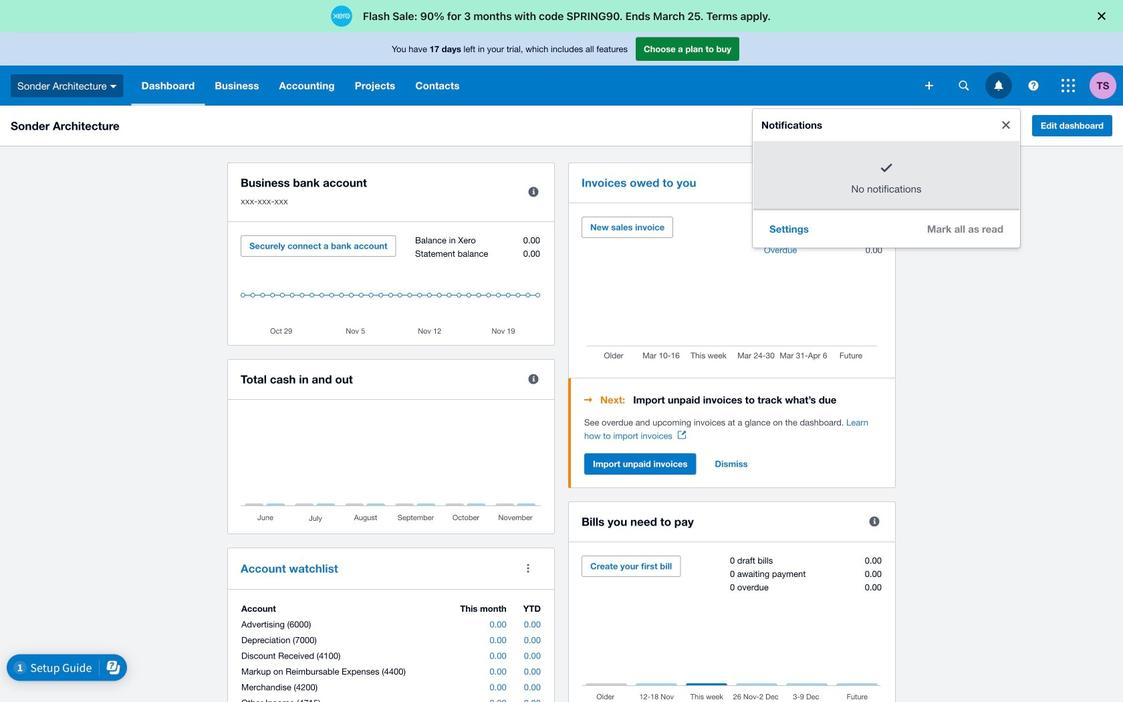 Task type: locate. For each thing, give the bounding box(es) containing it.
svg image
[[1062, 79, 1076, 92], [1029, 81, 1039, 91]]

dialog
[[0, 0, 1124, 32]]

heading
[[585, 392, 883, 408]]

empty state widget for the total cash in and out feature, displaying a column graph summarising bank transaction data as total money in versus total money out across all connected bank accounts, enabling a visual comparison of the two amounts. image
[[241, 413, 542, 524]]

panel body document
[[585, 416, 883, 443], [585, 416, 883, 443]]

banner
[[0, 32, 1124, 248]]

group
[[753, 109, 1021, 248]]

1 horizontal spatial svg image
[[1062, 79, 1076, 92]]

svg image
[[960, 81, 970, 91], [995, 81, 1004, 91], [926, 82, 934, 90], [110, 85, 117, 88]]



Task type: describe. For each thing, give the bounding box(es) containing it.
0 horizontal spatial svg image
[[1029, 81, 1039, 91]]

empty state bank feed widget with a tooltip explaining the feature. includes a 'securely connect a bank account' button and a data-less flat line graph marking four weekly dates, indicating future account balance tracking. image
[[241, 235, 542, 335]]

opens in a new tab image
[[678, 431, 686, 439]]

empty state of the bills widget with a 'create your first bill' button and an unpopulated column graph. image
[[582, 556, 883, 702]]

accounts watchlist options image
[[515, 555, 542, 582]]



Task type: vqa. For each thing, say whether or not it's contained in the screenshot.
Accounts WatchList options icon
yes



